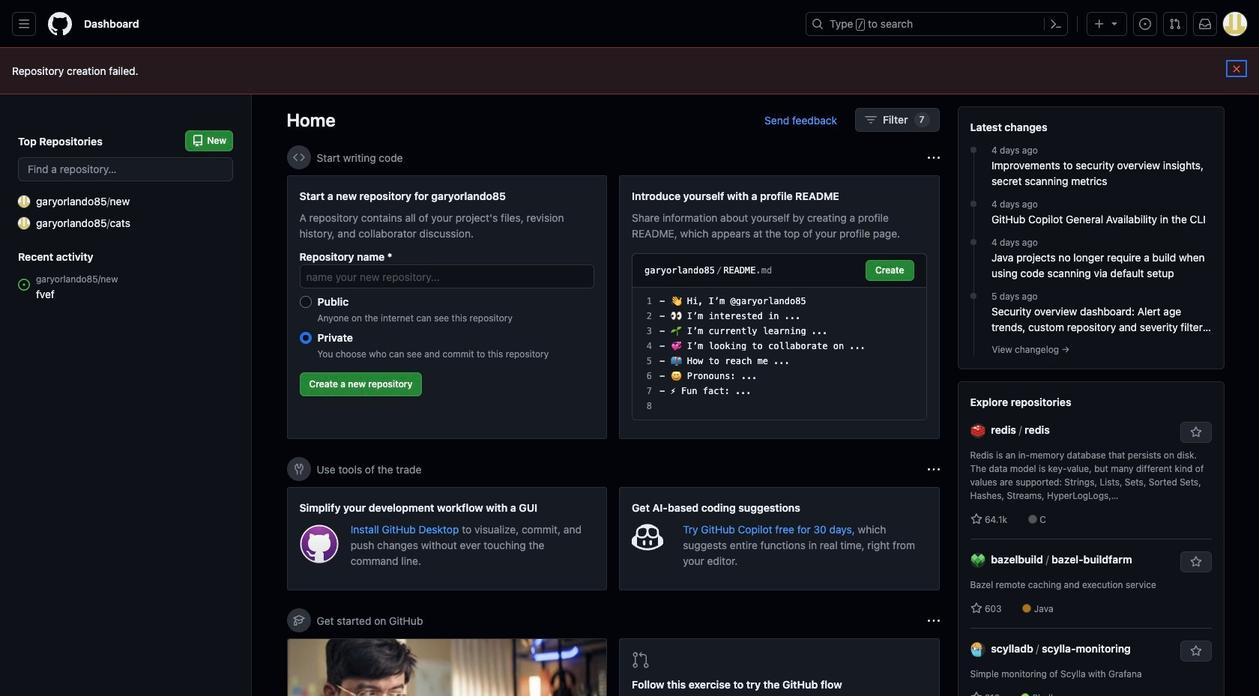 Task type: vqa. For each thing, say whether or not it's contained in the screenshot.
Sessions link
no



Task type: describe. For each thing, give the bounding box(es) containing it.
1 dot fill image from the top
[[968, 144, 980, 156]]

none radio inside start a new repository element
[[299, 296, 311, 308]]

mortar board image
[[293, 615, 305, 627]]

star this repository image
[[1190, 427, 1202, 439]]

homepage image
[[48, 12, 72, 36]]

2 dot fill image from the top
[[968, 290, 980, 302]]

@scylladb profile image
[[970, 643, 985, 658]]

explore element
[[958, 106, 1225, 696]]

0 vertical spatial git pull request image
[[1169, 18, 1181, 30]]

command palette image
[[1050, 18, 1062, 30]]

start a new repository element
[[287, 175, 607, 439]]

github desktop image
[[299, 525, 339, 564]]

star this repository image for @scylladb profile icon at the bottom right of page
[[1190, 645, 1202, 657]]

cats image
[[18, 217, 30, 229]]

why am i seeing this? image for get ai-based coding suggestions "element"
[[928, 464, 940, 476]]

simplify your development workflow with a gui element
[[287, 487, 607, 591]]

what is github? image
[[287, 639, 606, 696]]

star this repository image for @bazelbuild profile image
[[1190, 556, 1202, 568]]

code image
[[293, 151, 305, 163]]

3 why am i seeing this? image from the top
[[928, 615, 940, 627]]

get ai-based coding suggestions element
[[619, 487, 940, 591]]

Top Repositories search field
[[18, 157, 233, 181]]

name your new repository... text field
[[299, 265, 594, 289]]



Task type: locate. For each thing, give the bounding box(es) containing it.
star image down @scylladb profile icon at the bottom right of page
[[970, 692, 982, 696]]

plus image
[[1094, 18, 1106, 30]]

1 star this repository image from the top
[[1190, 556, 1202, 568]]

1 vertical spatial dot fill image
[[968, 236, 980, 248]]

issue opened image
[[1139, 18, 1151, 30]]

2 star this repository image from the top
[[1190, 645, 1202, 657]]

2 vertical spatial why am i seeing this? image
[[928, 615, 940, 627]]

dot fill image
[[968, 198, 980, 210], [968, 236, 980, 248]]

dismiss this message image
[[1231, 63, 1243, 75]]

0 vertical spatial dot fill image
[[968, 144, 980, 156]]

1 dot fill image from the top
[[968, 198, 980, 210]]

0 vertical spatial star image
[[970, 514, 982, 526]]

2 dot fill image from the top
[[968, 236, 980, 248]]

none radio inside start a new repository element
[[299, 332, 311, 344]]

dot fill image
[[968, 144, 980, 156], [968, 290, 980, 302]]

1 vertical spatial why am i seeing this? image
[[928, 464, 940, 476]]

new image
[[18, 195, 30, 207]]

2 star image from the top
[[970, 692, 982, 696]]

star image for @redis profile image
[[970, 514, 982, 526]]

@bazelbuild profile image
[[970, 553, 985, 568]]

why am i seeing this? image
[[928, 152, 940, 164], [928, 464, 940, 476], [928, 615, 940, 627]]

None submit
[[866, 260, 914, 281]]

tools image
[[293, 463, 305, 475]]

star this repository image
[[1190, 556, 1202, 568], [1190, 645, 1202, 657]]

None radio
[[299, 332, 311, 344]]

open issue image
[[18, 279, 30, 291]]

0 vertical spatial why am i seeing this? image
[[928, 152, 940, 164]]

triangle down image
[[1109, 17, 1121, 29]]

1 why am i seeing this? image from the top
[[928, 152, 940, 164]]

1 vertical spatial git pull request image
[[632, 651, 650, 669]]

1 vertical spatial star this repository image
[[1190, 645, 1202, 657]]

why am i seeing this? image for "introduce yourself with a profile readme" element
[[928, 152, 940, 164]]

1 vertical spatial star image
[[970, 692, 982, 696]]

star image for @scylladb profile icon at the bottom right of page
[[970, 692, 982, 696]]

Find a repository… text field
[[18, 157, 233, 181]]

star image up @bazelbuild profile image
[[970, 514, 982, 526]]

notifications image
[[1199, 18, 1211, 30]]

git pull request image
[[1169, 18, 1181, 30], [632, 651, 650, 669]]

alert
[[12, 63, 1247, 79]]

1 star image from the top
[[970, 514, 982, 526]]

@redis profile image
[[970, 424, 985, 439]]

explore repositories navigation
[[958, 382, 1225, 696]]

1 horizontal spatial git pull request image
[[1169, 18, 1181, 30]]

0 vertical spatial dot fill image
[[968, 198, 980, 210]]

introduce yourself with a profile readme element
[[619, 175, 940, 439]]

filter image
[[865, 114, 877, 126]]

what is github? element
[[287, 639, 607, 696]]

star image
[[970, 603, 982, 615]]

none submit inside "introduce yourself with a profile readme" element
[[866, 260, 914, 281]]

2 why am i seeing this? image from the top
[[928, 464, 940, 476]]

1 vertical spatial dot fill image
[[968, 290, 980, 302]]

0 horizontal spatial git pull request image
[[632, 651, 650, 669]]

star image
[[970, 514, 982, 526], [970, 692, 982, 696]]

0 vertical spatial star this repository image
[[1190, 556, 1202, 568]]

None radio
[[299, 296, 311, 308]]



